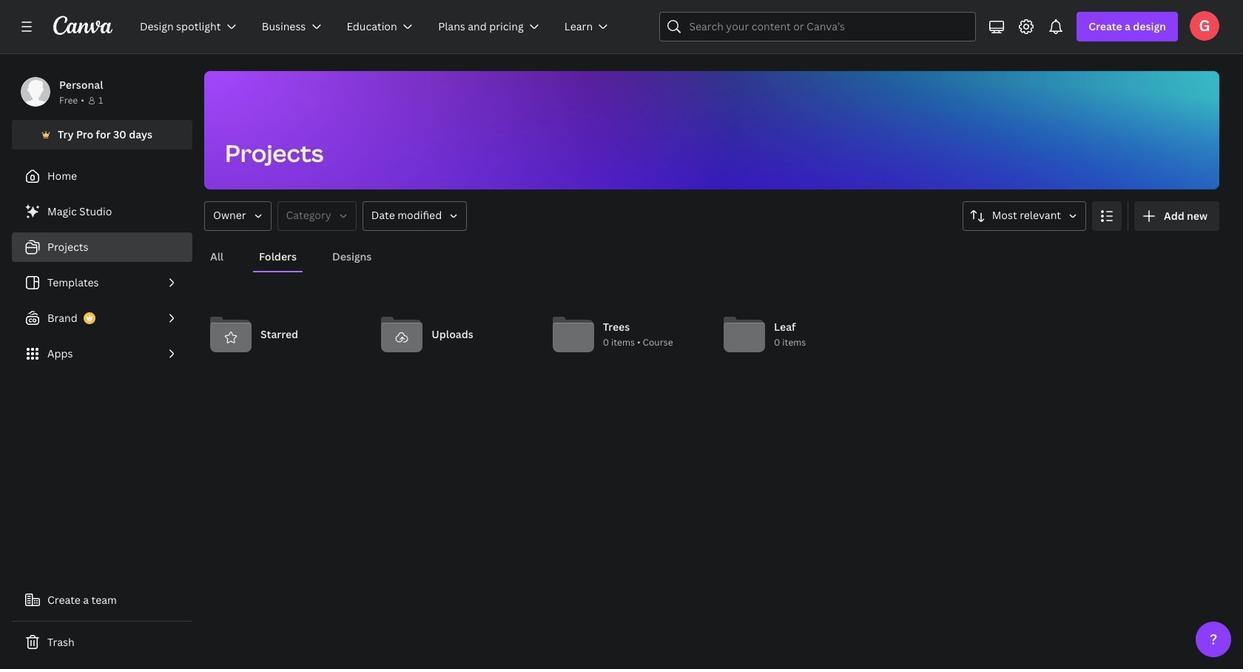 Task type: locate. For each thing, give the bounding box(es) containing it.
Category button
[[277, 201, 357, 231]]

top level navigation element
[[130, 12, 624, 41]]

None search field
[[660, 12, 977, 41]]

list
[[12, 197, 192, 369]]

genericname382024 image
[[1190, 11, 1220, 41]]



Task type: describe. For each thing, give the bounding box(es) containing it.
genericname382024 image
[[1190, 11, 1220, 41]]

Owner button
[[204, 201, 271, 231]]

Sort by button
[[963, 201, 1087, 231]]

Date modified button
[[362, 201, 467, 231]]

Search search field
[[690, 13, 947, 41]]



Task type: vqa. For each thing, say whether or not it's contained in the screenshot.
search box
yes



